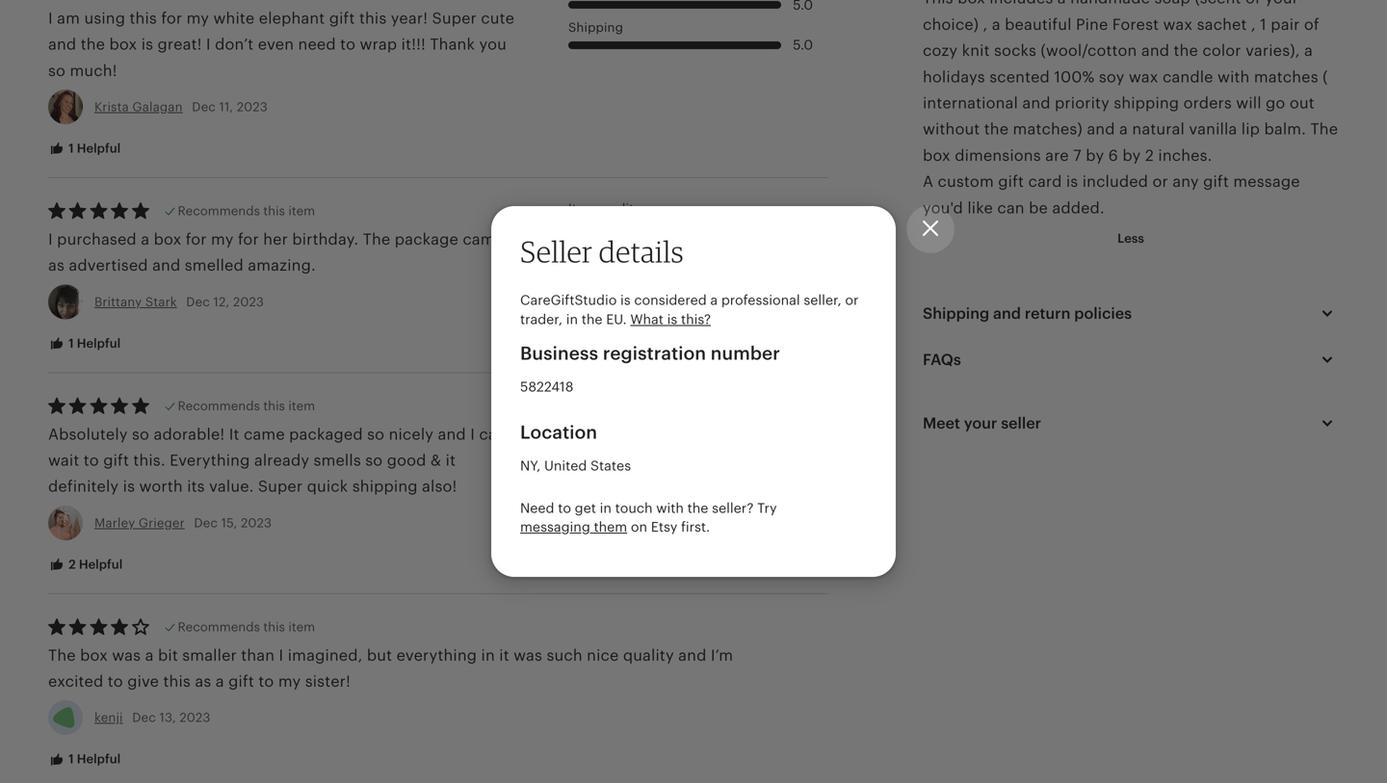 Task type: describe. For each thing, give the bounding box(es) containing it.
with inside this box includes a handmade soap (scent of your choice) , a beautiful pine forest wax sachet , 1 pair of cozy knit socks (wool/cotton and the color varies), a holidays scented 100% soy wax candle with matches ( international and priority shipping orders will go out without the matches) and a natural vanilla lip balm. the box dimensions are 7 by 6 by 2 inches. a custom gift card is included or any gift message you'd like can be added.
[[1218, 68, 1250, 86]]

forest
[[1113, 16, 1160, 33]]

or inside caregiftstudio is considered a professional seller, or trader, in the eu.
[[846, 293, 859, 308]]

wait
[[48, 452, 79, 469]]

need
[[520, 500, 555, 516]]

messaging them button
[[520, 518, 628, 537]]

dec for bit
[[132, 711, 156, 725]]

a inside caregiftstudio is considered a professional seller, or trader, in the eu.
[[711, 293, 718, 308]]

recommends this item for my
[[178, 204, 315, 218]]

and up 6
[[1087, 121, 1116, 138]]

custom
[[938, 173, 994, 190]]

handmade
[[1071, 0, 1151, 7]]

is down considered
[[668, 312, 678, 327]]

value.
[[209, 478, 254, 496]]

trader,
[[520, 312, 563, 327]]

recommends this item for packaged
[[178, 399, 315, 413]]

i left am
[[48, 10, 53, 27]]

number
[[711, 343, 781, 364]]

this up "than"
[[263, 620, 285, 635]]

for for box
[[186, 231, 207, 248]]

a left bit
[[145, 647, 154, 664]]

are
[[1046, 147, 1069, 164]]

the box was a bit smaller than i imagined, but everything in it was such nice quality and i'm excited to give this as a gift to my sister!
[[48, 647, 734, 691]]

give
[[127, 673, 159, 691]]

added.
[[1053, 199, 1105, 217]]

is inside the 'absolutely so adorable! it came packaged so nicely and i can't wait to gift this. everything already smells so good & it definitely is worth its value. super quick shipping also!'
[[123, 478, 135, 496]]

without
[[923, 121, 980, 138]]

the inside i purchased a box for my for her birthday. the package came as advertised and smelled amazing.
[[363, 231, 391, 248]]

and inside i purchased a box for my for her birthday. the package came as advertised and smelled amazing.
[[152, 257, 181, 274]]

100%
[[1055, 68, 1095, 86]]

don't
[[215, 36, 254, 53]]

excited
[[48, 673, 103, 691]]

this is an overlay with regulatory seller details dialog
[[0, 0, 1388, 784]]

is inside i am using this for my white elephant gift this year! super cute and the box is great! i don't even need to wrap it!!! thank you so much!
[[141, 36, 153, 53]]

messaging
[[520, 519, 591, 535]]

considered
[[635, 293, 707, 308]]

package
[[395, 231, 459, 248]]

business registration number
[[520, 343, 781, 364]]

than
[[241, 647, 275, 664]]

13,
[[159, 711, 176, 725]]

lip
[[1242, 121, 1261, 138]]

will
[[1237, 94, 1262, 112]]

&
[[431, 452, 442, 469]]

super inside the 'absolutely so adorable! it came packaged so nicely and i can't wait to gift this. everything already smells so good & it definitely is worth its value. super quick shipping also!'
[[258, 478, 303, 496]]

beautiful
[[1005, 16, 1072, 33]]

caregiftstudio
[[520, 293, 617, 308]]

gift inside the box was a bit smaller than i imagined, but everything in it was such nice quality and i'm excited to give this as a gift to my sister!
[[229, 673, 254, 691]]

(
[[1323, 68, 1329, 86]]

quality inside the box was a bit smaller than i imagined, but everything in it was such nice quality and i'm excited to give this as a gift to my sister!
[[623, 647, 674, 664]]

white
[[213, 10, 255, 27]]

inches.
[[1159, 147, 1213, 164]]

gift up can
[[999, 173, 1025, 190]]

varies),
[[1246, 42, 1301, 59]]

color
[[1203, 42, 1242, 59]]

a up matches
[[1305, 42, 1314, 59]]

7
[[1074, 147, 1082, 164]]

my for for
[[211, 231, 234, 248]]

on
[[631, 519, 648, 535]]

is inside this box includes a handmade soap (scent of your choice) , a beautiful pine forest wax sachet , 1 pair of cozy knit socks (wool/cotton and the color varies), a holidays scented 100% soy wax candle with matches ( international and priority shipping orders will go out without the matches) and a natural vanilla lip balm. the box dimensions are 7 by 6 by 2 inches. a custom gift card is included or any gift message you'd like can be added.
[[1067, 173, 1079, 190]]

nice
[[587, 647, 619, 664]]

as inside the box was a bit smaller than i imagined, but everything in it was such nice quality and i'm excited to give this as a gift to my sister!
[[195, 673, 211, 691]]

even
[[258, 36, 294, 53]]

cozy
[[923, 42, 958, 59]]

am
[[57, 10, 80, 27]]

smaller
[[182, 647, 237, 664]]

2023 for smaller
[[180, 711, 211, 725]]

dec 11, 2023
[[189, 100, 268, 114]]

can
[[998, 199, 1025, 217]]

need to get in touch with the seller? try messaging them on etsy first.
[[520, 500, 777, 535]]

using
[[84, 10, 125, 27]]

balm.
[[1265, 121, 1307, 138]]

matches)
[[1013, 121, 1083, 138]]

absolutely so adorable! it came packaged so nicely and i can't wait to gift this. everything already smells so good & it definitely is worth its value. super quick shipping also!
[[48, 426, 516, 496]]

packaged
[[289, 426, 363, 443]]

1 , from the left
[[983, 16, 988, 33]]

for for this
[[161, 10, 182, 27]]

caregiftstudio is considered a professional seller, or trader, in the eu.
[[520, 293, 859, 327]]

card
[[1029, 173, 1062, 190]]

thank
[[430, 36, 475, 53]]

gift inside i am using this for my white elephant gift this year! super cute and the box is great! i don't even need to wrap it!!! thank you so much!
[[329, 10, 355, 27]]

shipping for absolutely so adorable! it came packaged so nicely and i can't wait to gift this. everything already smells so good & it definitely is worth its value. super quick shipping also!
[[569, 437, 624, 451]]

shipping for i purchased a box for my for her birthday. the package came as advertised and smelled amazing.
[[569, 242, 624, 256]]

to left give
[[108, 673, 123, 691]]

adorable!
[[154, 426, 225, 443]]

already
[[254, 452, 310, 469]]

my inside the box was a bit smaller than i imagined, but everything in it was such nice quality and i'm excited to give this as a gift to my sister!
[[278, 673, 301, 691]]

get
[[575, 500, 596, 516]]

2023 for my
[[233, 295, 264, 309]]

sister!
[[305, 673, 351, 691]]

this right using
[[130, 10, 157, 27]]

it!!!
[[402, 36, 426, 53]]

everything
[[170, 452, 250, 469]]

smelled
[[185, 257, 244, 274]]

to down "than"
[[259, 673, 274, 691]]

knit
[[962, 42, 990, 59]]

the inside the box was a bit smaller than i imagined, but everything in it was such nice quality and i'm excited to give this as a gift to my sister!
[[48, 647, 76, 664]]

in inside caregiftstudio is considered a professional seller, or trader, in the eu.
[[566, 312, 578, 327]]

birthday.
[[292, 231, 359, 248]]

sachet
[[1198, 16, 1248, 33]]

what is this? link
[[631, 312, 711, 327]]

included
[[1083, 173, 1149, 190]]

i inside i purchased a box for my for her birthday. the package came as advertised and smelled amazing.
[[48, 231, 53, 248]]

year!
[[391, 10, 428, 27]]

need
[[298, 36, 336, 53]]

a
[[923, 173, 934, 190]]

1
[[1261, 16, 1267, 33]]

this.
[[133, 452, 165, 469]]

wrap
[[360, 36, 397, 53]]

soy
[[1099, 68, 1125, 86]]

and inside the 'absolutely so adorable! it came packaged so nicely and i can't wait to gift this. everything already smells so good & it definitely is worth its value. super quick shipping also!'
[[438, 426, 466, 443]]

such
[[547, 647, 583, 664]]

1 shipping from the top
[[569, 20, 624, 35]]

in inside need to get in touch with the seller? try messaging them on etsy first.
[[600, 500, 612, 516]]

a left natural
[[1120, 121, 1129, 138]]

touch
[[615, 500, 653, 516]]

ny, united states
[[520, 458, 631, 474]]

much!
[[70, 62, 117, 79]]

came inside i purchased a box for my for her birthday. the package came as advertised and smelled amazing.
[[463, 231, 504, 248]]

and up matches)
[[1023, 94, 1051, 112]]

2 was from the left
[[514, 647, 543, 664]]

6
[[1109, 147, 1119, 164]]

choice)
[[923, 16, 979, 33]]

box up a
[[923, 147, 951, 164]]

it inside the 'absolutely so adorable! it came packaged so nicely and i can't wait to gift this. everything already smells so good & it definitely is worth its value. super quick shipping also!'
[[446, 452, 456, 469]]

my for white
[[187, 10, 209, 27]]

includes
[[990, 0, 1054, 7]]

dec for came
[[194, 516, 218, 530]]



Task type: locate. For each thing, give the bounding box(es) containing it.
purchased
[[57, 231, 137, 248]]

item for for
[[289, 204, 315, 218]]

i'm
[[711, 647, 734, 664]]

recommends up smelled on the left top of the page
[[178, 204, 260, 218]]

absolutely
[[48, 426, 128, 443]]

1 horizontal spatial with
[[1218, 68, 1250, 86]]

2 vertical spatial recommends
[[178, 620, 260, 635]]

0 horizontal spatial by
[[1086, 147, 1105, 164]]

i left can't
[[471, 426, 475, 443]]

0 horizontal spatial of
[[1246, 0, 1261, 7]]

1 was from the left
[[112, 647, 141, 664]]

0 vertical spatial with
[[1218, 68, 1250, 86]]

2 horizontal spatial in
[[600, 500, 612, 516]]

the up candle
[[1174, 42, 1199, 59]]

international
[[923, 94, 1019, 112]]

the left eu.
[[582, 312, 603, 327]]

so left nicely
[[367, 426, 385, 443]]

1 item from the top
[[289, 204, 315, 218]]

2023 right 11,
[[237, 100, 268, 114]]

soap
[[1155, 0, 1191, 7]]

is left worth
[[123, 478, 135, 496]]

cute
[[481, 10, 515, 27]]

wax down soap
[[1164, 16, 1193, 33]]

5822418
[[520, 379, 574, 395]]

0 horizontal spatial super
[[258, 478, 303, 496]]

1 recommends from the top
[[178, 204, 260, 218]]

3 recommends from the top
[[178, 620, 260, 635]]

by right 7
[[1086, 147, 1105, 164]]

a up advertised
[[141, 231, 150, 248]]

her
[[263, 231, 288, 248]]

as down 'smaller'
[[195, 673, 211, 691]]

my left sister! at the left
[[278, 673, 301, 691]]

with up etsy
[[657, 500, 684, 516]]

gift right any
[[1204, 173, 1230, 190]]

1 horizontal spatial super
[[432, 10, 477, 27]]

2023 right the 12,
[[233, 295, 264, 309]]

you
[[479, 36, 507, 53]]

3 shipping from the top
[[569, 437, 624, 451]]

for up smelled on the left top of the page
[[186, 231, 207, 248]]

is down 7
[[1067, 173, 1079, 190]]

priority
[[1055, 94, 1110, 112]]

gift left this.
[[103, 452, 129, 469]]

item up birthday.
[[289, 204, 315, 218]]

0 horizontal spatial the
[[48, 647, 76, 664]]

the inside need to get in touch with the seller? try messaging them on etsy first.
[[688, 500, 709, 516]]

try
[[758, 500, 777, 516]]

recommends this item up her at the left
[[178, 204, 315, 218]]

of up 1
[[1246, 0, 1261, 7]]

a up this?
[[711, 293, 718, 308]]

recommends this item for smaller
[[178, 620, 315, 635]]

in
[[566, 312, 578, 327], [600, 500, 612, 516], [481, 647, 495, 664]]

is up eu.
[[621, 293, 631, 308]]

the inside i am using this for my white elephant gift this year! super cute and the box is great! i don't even need to wrap it!!! thank you so much!
[[81, 36, 105, 53]]

dec for for
[[186, 295, 210, 309]]

i left don't
[[206, 36, 211, 53]]

0 horizontal spatial my
[[187, 10, 209, 27]]

the
[[1311, 121, 1339, 138], [363, 231, 391, 248], [48, 647, 76, 664]]

box up choice)
[[958, 0, 986, 7]]

i right "than"
[[279, 647, 284, 664]]

0 vertical spatial recommends this item
[[178, 204, 315, 218]]

2 vertical spatial the
[[48, 647, 76, 664]]

,
[[983, 16, 988, 33], [1252, 16, 1257, 33]]

my up smelled on the left top of the page
[[211, 231, 234, 248]]

item up the packaged
[[289, 399, 315, 413]]

0 vertical spatial super
[[432, 10, 477, 27]]

my
[[187, 10, 209, 27], [211, 231, 234, 248], [278, 673, 301, 691]]

for inside i am using this for my white elephant gift this year! super cute and the box is great! i don't even need to wrap it!!! thank you so much!
[[161, 10, 182, 27]]

of right pair
[[1305, 16, 1320, 33]]

also!
[[422, 478, 457, 496]]

scented
[[990, 68, 1050, 86]]

this box includes a handmade soap (scent of your choice) , a beautiful pine forest wax sachet , 1 pair of cozy knit socks (wool/cotton and the color varies), a holidays scented 100% soy wax candle with matches ( international and priority shipping orders will go out without the matches) and a natural vanilla lip balm. the box dimensions are 7 by 6 by 2 inches. a custom gift card is included or any gift message you'd like can be added.
[[923, 0, 1339, 217]]

1 horizontal spatial in
[[566, 312, 578, 327]]

1 vertical spatial quality
[[623, 647, 674, 664]]

i left purchased
[[48, 231, 53, 248]]

to inside need to get in touch with the seller? try messaging them on etsy first.
[[558, 500, 571, 516]]

as down purchased
[[48, 257, 65, 274]]

and left i'm
[[679, 647, 707, 664]]

1 horizontal spatial or
[[1153, 173, 1169, 190]]

box inside the box was a bit smaller than i imagined, but everything in it was such nice quality and i'm excited to give this as a gift to my sister!
[[80, 647, 108, 664]]

my inside i am using this for my white elephant gift this year! super cute and the box is great! i don't even need to wrap it!!! thank you so much!
[[187, 10, 209, 27]]

good
[[387, 452, 426, 469]]

gift down "than"
[[229, 673, 254, 691]]

this inside the box was a bit smaller than i imagined, but everything in it was such nice quality and i'm excited to give this as a gift to my sister!
[[163, 673, 191, 691]]

in inside the box was a bit smaller than i imagined, but everything in it was such nice quality and i'm excited to give this as a gift to my sister!
[[481, 647, 495, 664]]

gift
[[329, 10, 355, 27], [999, 173, 1025, 190], [1204, 173, 1230, 190], [103, 452, 129, 469], [229, 673, 254, 691]]

recommends
[[178, 204, 260, 218], [178, 399, 260, 413], [178, 620, 260, 635]]

dec 12, 2023
[[183, 295, 264, 309]]

a up socks
[[992, 16, 1001, 33]]

2 vertical spatial shipping
[[569, 437, 624, 451]]

0 vertical spatial or
[[1153, 173, 1169, 190]]

0 vertical spatial of
[[1246, 0, 1261, 7]]

item
[[289, 204, 315, 218], [289, 399, 315, 413], [289, 620, 315, 635]]

12,
[[214, 295, 230, 309]]

the up the dimensions
[[985, 121, 1009, 138]]

a down 'smaller'
[[216, 673, 224, 691]]

1 horizontal spatial the
[[363, 231, 391, 248]]

by left 2
[[1123, 147, 1141, 164]]

2023 for packaged
[[241, 516, 272, 530]]

0 horizontal spatial wax
[[1129, 68, 1159, 86]]

box inside i am using this for my white elephant gift this year! super cute and the box is great! i don't even need to wrap it!!! thank you so much!
[[109, 36, 137, 53]]

came right it
[[244, 426, 285, 443]]

was left such
[[514, 647, 543, 664]]

with down "color" at right
[[1218, 68, 1250, 86]]

1 vertical spatial my
[[211, 231, 234, 248]]

the down out
[[1311, 121, 1339, 138]]

1 by from the left
[[1086, 147, 1105, 164]]

2 by from the left
[[1123, 147, 1141, 164]]

the inside caregiftstudio is considered a professional seller, or trader, in the eu.
[[582, 312, 603, 327]]

super up thank
[[432, 10, 477, 27]]

dec 13, 2023
[[129, 711, 211, 725]]

in right the everything
[[481, 647, 495, 664]]

and left smelled on the left top of the page
[[152, 257, 181, 274]]

1 horizontal spatial came
[[463, 231, 504, 248]]

3 item from the top
[[289, 620, 315, 635]]

dec left the 12,
[[186, 295, 210, 309]]

item for so
[[289, 399, 315, 413]]

dec
[[192, 100, 216, 114], [186, 295, 210, 309], [194, 516, 218, 530], [132, 711, 156, 725]]

to inside the 'absolutely so adorable! it came packaged so nicely and i can't wait to gift this. everything already smells so good & it definitely is worth its value. super quick shipping also!'
[[84, 452, 99, 469]]

of
[[1246, 0, 1261, 7], [1305, 16, 1320, 33]]

united
[[545, 458, 587, 474]]

pine
[[1076, 16, 1109, 33]]

registration
[[603, 343, 707, 364]]

(wool/cotton
[[1041, 42, 1138, 59]]

1 vertical spatial shipping
[[352, 478, 418, 496]]

0 vertical spatial quality
[[600, 202, 641, 216]]

as inside i purchased a box for my for her birthday. the package came as advertised and smelled amazing.
[[48, 257, 65, 274]]

with inside need to get in touch with the seller? try messaging them on etsy first.
[[657, 500, 684, 516]]

1 horizontal spatial of
[[1305, 16, 1320, 33]]

1 horizontal spatial wax
[[1164, 16, 1193, 33]]

was up give
[[112, 647, 141, 664]]

i inside the box was a bit smaller than i imagined, but everything in it was such nice quality and i'm excited to give this as a gift to my sister!
[[279, 647, 284, 664]]

the up first.
[[688, 500, 709, 516]]

to left the get at the left bottom of the page
[[558, 500, 571, 516]]

the inside this box includes a handmade soap (scent of your choice) , a beautiful pine forest wax sachet , 1 pair of cozy knit socks (wool/cotton and the color varies), a holidays scented 100% soy wax candle with matches ( international and priority shipping orders will go out without the matches) and a natural vanilla lip balm. the box dimensions are 7 by 6 by 2 inches. a custom gift card is included or any gift message you'd like can be added.
[[1311, 121, 1339, 138]]

2 shipping from the top
[[569, 242, 624, 256]]

1 vertical spatial it
[[499, 647, 510, 664]]

is inside caregiftstudio is considered a professional seller, or trader, in the eu.
[[621, 293, 631, 308]]

0 horizontal spatial with
[[657, 500, 684, 516]]

matches
[[1255, 68, 1319, 86]]

to down absolutely
[[84, 452, 99, 469]]

and inside i am using this for my white elephant gift this year! super cute and the box is great! i don't even need to wrap it!!! thank you so much!
[[48, 36, 76, 53]]

and down forest
[[1142, 42, 1170, 59]]

i purchased a box for my for her birthday. the package came as advertised and smelled amazing.
[[48, 231, 504, 274]]

it inside the box was a bit smaller than i imagined, but everything in it was such nice quality and i'm excited to give this as a gift to my sister!
[[499, 647, 510, 664]]

seller,
[[804, 293, 842, 308]]

2 recommends this item from the top
[[178, 399, 315, 413]]

details
[[599, 234, 684, 269]]

1 horizontal spatial by
[[1123, 147, 1141, 164]]

a up beautiful
[[1058, 0, 1067, 7]]

dec left 11,
[[192, 100, 216, 114]]

0 vertical spatial came
[[463, 231, 504, 248]]

this up already
[[263, 399, 285, 413]]

1 horizontal spatial for
[[186, 231, 207, 248]]

2 horizontal spatial for
[[238, 231, 259, 248]]

0 horizontal spatial ,
[[983, 16, 988, 33]]

1 vertical spatial with
[[657, 500, 684, 516]]

1 vertical spatial as
[[195, 673, 211, 691]]

item quality
[[569, 202, 641, 216]]

business
[[520, 343, 599, 364]]

0 horizontal spatial for
[[161, 10, 182, 27]]

for up great!
[[161, 10, 182, 27]]

professional
[[722, 293, 801, 308]]

1 horizontal spatial shipping
[[1114, 94, 1180, 112]]

super inside i am using this for my white elephant gift this year! super cute and the box is great! i don't even need to wrap it!!! thank you so much!
[[432, 10, 477, 27]]

recommends up 'smaller'
[[178, 620, 260, 635]]

1 vertical spatial of
[[1305, 16, 1320, 33]]

0 horizontal spatial it
[[446, 452, 456, 469]]

the
[[81, 36, 105, 53], [1174, 42, 1199, 59], [985, 121, 1009, 138], [582, 312, 603, 327], [688, 500, 709, 516]]

this
[[130, 10, 157, 27], [359, 10, 387, 27], [263, 204, 285, 218], [263, 399, 285, 413], [263, 620, 285, 635], [163, 673, 191, 691]]

quick
[[307, 478, 348, 496]]

0 horizontal spatial as
[[48, 257, 65, 274]]

be
[[1029, 199, 1049, 217]]

and inside the box was a bit smaller than i imagined, but everything in it was such nice quality and i'm excited to give this as a gift to my sister!
[[679, 647, 707, 664]]

i inside the 'absolutely so adorable! it came packaged so nicely and i can't wait to gift this. everything already smells so good & it definitely is worth its value. super quick shipping also!'
[[471, 426, 475, 443]]

nicely
[[389, 426, 434, 443]]

2 recommends from the top
[[178, 399, 260, 413]]

shipping up natural
[[1114, 94, 1180, 112]]

recommends this item up it
[[178, 399, 315, 413]]

0 vertical spatial my
[[187, 10, 209, 27]]

0 horizontal spatial shipping
[[352, 478, 418, 496]]

5.0
[[793, 37, 813, 52]]

it
[[446, 452, 456, 469], [499, 647, 510, 664]]

1 vertical spatial recommends
[[178, 399, 260, 413]]

15,
[[221, 516, 237, 530]]

1 horizontal spatial as
[[195, 673, 211, 691]]

box inside i purchased a box for my for her birthday. the package came as advertised and smelled amazing.
[[154, 231, 182, 248]]

1 recommends this item from the top
[[178, 204, 315, 218]]

shipping inside this box includes a handmade soap (scent of your choice) , a beautiful pine forest wax sachet , 1 pair of cozy knit socks (wool/cotton and the color varies), a holidays scented 100% soy wax candle with matches ( international and priority shipping orders will go out without the matches) and a natural vanilla lip balm. the box dimensions are 7 by 6 by 2 inches. a custom gift card is included or any gift message you'd like can be added.
[[1114, 94, 1180, 112]]

my inside i purchased a box for my for her birthday. the package came as advertised and smelled amazing.
[[211, 231, 234, 248]]

or inside this box includes a handmade soap (scent of your choice) , a beautiful pine forest wax sachet , 1 pair of cozy knit socks (wool/cotton and the color varies), a holidays scented 100% soy wax candle with matches ( international and priority shipping orders will go out without the matches) and a natural vanilla lip balm. the box dimensions are 7 by 6 by 2 inches. a custom gift card is included or any gift message you'd like can be added.
[[1153, 173, 1169, 190]]

super down already
[[258, 478, 303, 496]]

box up excited at bottom left
[[80, 647, 108, 664]]

recommends for for
[[178, 204, 260, 218]]

0 vertical spatial shipping
[[569, 20, 624, 35]]

recommends for came
[[178, 399, 260, 413]]

1 vertical spatial item
[[289, 399, 315, 413]]

the up much!
[[81, 36, 105, 53]]

is left great!
[[141, 36, 153, 53]]

0 horizontal spatial or
[[846, 293, 859, 308]]

0 vertical spatial recommends
[[178, 204, 260, 218]]

1 vertical spatial came
[[244, 426, 285, 443]]

amazing.
[[248, 257, 316, 274]]

0 vertical spatial it
[[446, 452, 456, 469]]

gift inside the 'absolutely so adorable! it came packaged so nicely and i can't wait to gift this. everything already smells so good & it definitely is worth its value. super quick shipping also!'
[[103, 452, 129, 469]]

seller
[[520, 234, 593, 269]]

everything
[[397, 647, 477, 664]]

1 vertical spatial recommends this item
[[178, 399, 315, 413]]

, left 1
[[1252, 16, 1257, 33]]

recommends up it
[[178, 399, 260, 413]]

1 vertical spatial super
[[258, 478, 303, 496]]

wax right soy
[[1129, 68, 1159, 86]]

but
[[367, 647, 392, 664]]

them
[[594, 519, 628, 535]]

2 vertical spatial recommends this item
[[178, 620, 315, 635]]

1 horizontal spatial it
[[499, 647, 510, 664]]

the up excited at bottom left
[[48, 647, 76, 664]]

worth
[[139, 478, 183, 496]]

eu.
[[606, 312, 627, 327]]

box right purchased
[[154, 231, 182, 248]]

so inside i am using this for my white elephant gift this year! super cute and the box is great! i don't even need to wrap it!!! thank you so much!
[[48, 62, 66, 79]]

1 vertical spatial the
[[363, 231, 391, 248]]

0 horizontal spatial was
[[112, 647, 141, 664]]

it right &
[[446, 452, 456, 469]]

so up this.
[[132, 426, 149, 443]]

1 vertical spatial wax
[[1129, 68, 1159, 86]]

0 horizontal spatial came
[[244, 426, 285, 443]]

this up wrap
[[359, 10, 387, 27]]

out
[[1290, 94, 1315, 112]]

0 vertical spatial the
[[1311, 121, 1339, 138]]

to inside i am using this for my white elephant gift this year! super cute and the box is great! i don't even need to wrap it!!! thank you so much!
[[340, 36, 356, 53]]

bit
[[158, 647, 178, 664]]

0 vertical spatial as
[[48, 257, 65, 274]]

0 vertical spatial wax
[[1164, 16, 1193, 33]]

as
[[48, 257, 65, 274], [195, 673, 211, 691]]

, up knit
[[983, 16, 988, 33]]

shipping inside the 'absolutely so adorable! it came packaged so nicely and i can't wait to gift this. everything already smells so good & it definitely is worth its value. super quick shipping also!'
[[352, 478, 418, 496]]

2 , from the left
[[1252, 16, 1257, 33]]

ny,
[[520, 458, 541, 474]]

quality right 'nice'
[[623, 647, 674, 664]]

it left such
[[499, 647, 510, 664]]

(scent
[[1195, 0, 1242, 7]]

you'd
[[923, 199, 964, 217]]

item up imagined,
[[289, 620, 315, 635]]

1 vertical spatial or
[[846, 293, 859, 308]]

my up great!
[[187, 10, 209, 27]]

came
[[463, 231, 504, 248], [244, 426, 285, 443]]

2 horizontal spatial the
[[1311, 121, 1339, 138]]

0 vertical spatial in
[[566, 312, 578, 327]]

a inside i purchased a box for my for her birthday. the package came as advertised and smelled amazing.
[[141, 231, 150, 248]]

1 horizontal spatial ,
[[1252, 16, 1257, 33]]

so left much!
[[48, 62, 66, 79]]

box
[[958, 0, 986, 7], [109, 36, 137, 53], [923, 147, 951, 164], [154, 231, 182, 248], [80, 647, 108, 664]]

2 item from the top
[[289, 399, 315, 413]]

2023
[[237, 100, 268, 114], [233, 295, 264, 309], [241, 516, 272, 530], [180, 711, 211, 725]]

1 horizontal spatial was
[[514, 647, 543, 664]]

0 vertical spatial shipping
[[1114, 94, 1180, 112]]

2023 right 15,
[[241, 516, 272, 530]]

and down am
[[48, 36, 76, 53]]

the left package
[[363, 231, 391, 248]]

1 vertical spatial shipping
[[569, 242, 624, 256]]

dec left 13,
[[132, 711, 156, 725]]

or
[[1153, 173, 1169, 190], [846, 293, 859, 308]]

came inside the 'absolutely so adorable! it came packaged so nicely and i can't wait to gift this. everything already smells so good & it definitely is worth its value. super quick shipping also!'
[[244, 426, 285, 443]]

0 horizontal spatial in
[[481, 647, 495, 664]]

1 vertical spatial in
[[600, 500, 612, 516]]

imagined,
[[288, 647, 363, 664]]

for left her at the left
[[238, 231, 259, 248]]

quality right item
[[600, 202, 641, 216]]

this
[[923, 0, 954, 7]]

in down caregiftstudio on the top of page
[[566, 312, 578, 327]]

dimensions
[[955, 147, 1042, 164]]

seller?
[[712, 500, 754, 516]]

1 horizontal spatial my
[[211, 231, 234, 248]]

2 horizontal spatial my
[[278, 673, 301, 691]]

and up &
[[438, 426, 466, 443]]

shipping down good
[[352, 478, 418, 496]]

recommends for bit
[[178, 620, 260, 635]]

so left good
[[366, 452, 383, 469]]

0 vertical spatial item
[[289, 204, 315, 218]]

item for than
[[289, 620, 315, 635]]

3 recommends this item from the top
[[178, 620, 315, 635]]

in up them
[[600, 500, 612, 516]]

2 vertical spatial in
[[481, 647, 495, 664]]

this up her at the left
[[263, 204, 285, 218]]

gift up need
[[329, 10, 355, 27]]

recommends this item
[[178, 204, 315, 218], [178, 399, 315, 413], [178, 620, 315, 635]]

dec left 15,
[[194, 516, 218, 530]]

2 vertical spatial my
[[278, 673, 301, 691]]

shipping
[[1114, 94, 1180, 112], [352, 478, 418, 496]]

or right seller,
[[846, 293, 859, 308]]

this down bit
[[163, 673, 191, 691]]

2 vertical spatial item
[[289, 620, 315, 635]]



Task type: vqa. For each thing, say whether or not it's contained in the screenshot.
studs?
no



